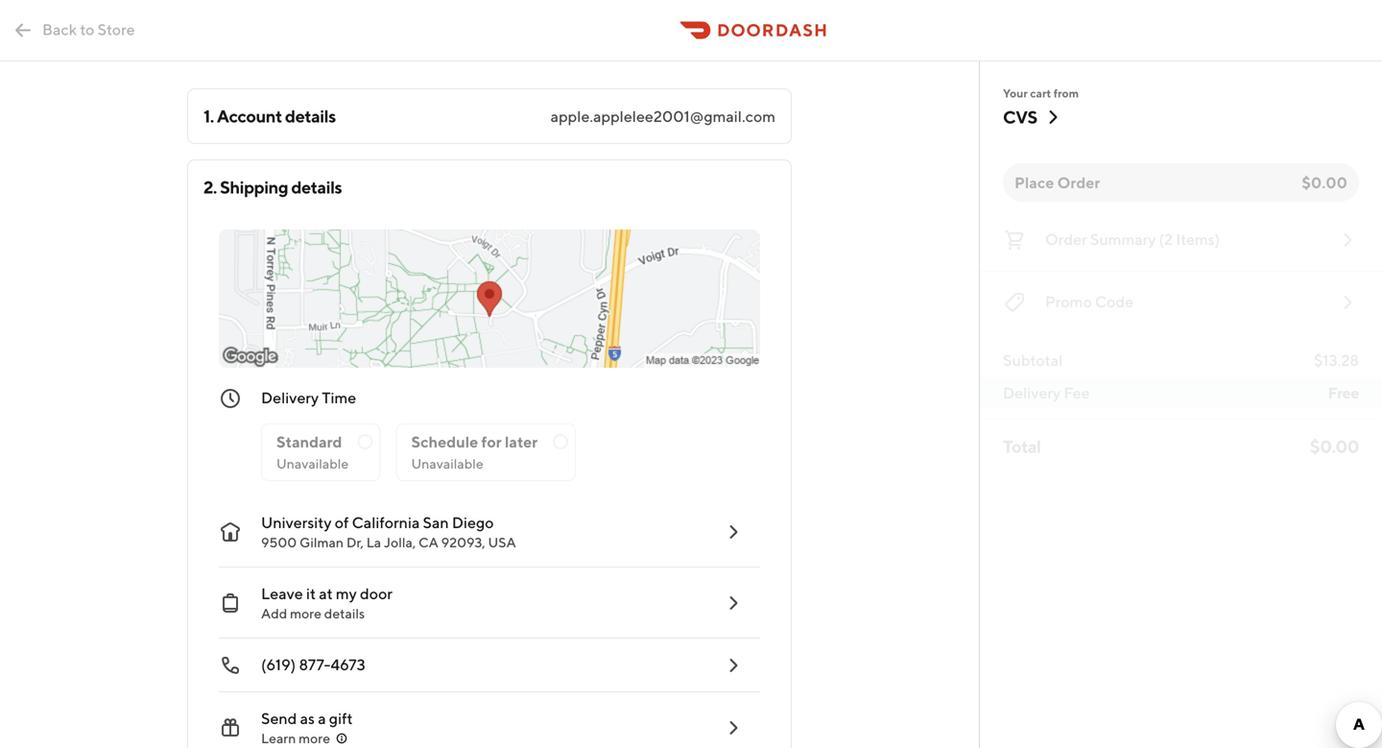 Task type: locate. For each thing, give the bounding box(es) containing it.
send
[[261, 709, 297, 727]]

send as a gift
[[261, 709, 353, 727]]

schedule
[[411, 433, 478, 451]]

order
[[1058, 173, 1101, 192]]

1 horizontal spatial unavailable
[[411, 456, 484, 471]]

standard
[[277, 433, 342, 451]]

more inside button
[[299, 730, 330, 746]]

cart
[[1031, 86, 1052, 100]]

details down my
[[324, 605, 365, 621]]

None radio
[[261, 423, 381, 481]]

san
[[423, 513, 449, 531]]

unavailable down standard
[[277, 456, 349, 471]]

my
[[336, 584, 357, 603]]

877-
[[299, 655, 331, 674]]

for
[[482, 433, 502, 451]]

door
[[360, 584, 393, 603]]

back to store
[[42, 20, 135, 38]]

learn more button
[[261, 729, 350, 748]]

option group
[[261, 408, 760, 481]]

$0.00
[[1302, 173, 1348, 192]]

1. account
[[204, 106, 282, 126]]

2. shipping
[[204, 177, 288, 197]]

details right 1. account
[[285, 106, 336, 126]]

9500
[[261, 534, 297, 550]]

as
[[300, 709, 315, 727]]

details right 2. shipping
[[291, 177, 342, 197]]

schedule for later
[[411, 433, 538, 451]]

back
[[42, 20, 77, 38]]

jolla,
[[384, 534, 416, 550]]

dr,
[[346, 534, 364, 550]]

delivery
[[261, 388, 319, 407]]

la
[[367, 534, 381, 550]]

more down as on the bottom left of the page
[[299, 730, 330, 746]]

usa
[[488, 534, 516, 550]]

unavailable down schedule
[[411, 456, 484, 471]]

time
[[322, 388, 356, 407]]

2 vertical spatial details
[[324, 605, 365, 621]]

later
[[505, 433, 538, 451]]

None radio
[[396, 423, 576, 481]]

back to store link
[[0, 11, 147, 49]]

unavailable inside radio
[[277, 456, 349, 471]]

none radio containing standard
[[261, 423, 381, 481]]

4673
[[331, 655, 366, 674]]

1 vertical spatial more
[[299, 730, 330, 746]]

1 vertical spatial details
[[291, 177, 342, 197]]

of
[[335, 513, 349, 531]]

unavailable for schedule for later
[[411, 456, 484, 471]]

a
[[318, 709, 326, 727]]

details
[[285, 106, 336, 126], [291, 177, 342, 197], [324, 605, 365, 621]]

from
[[1054, 86, 1079, 100]]

0 vertical spatial more
[[290, 605, 322, 621]]

learn more
[[261, 730, 330, 746]]

0 vertical spatial details
[[285, 106, 336, 126]]

details for 1. account details
[[285, 106, 336, 126]]

1 unavailable from the left
[[277, 456, 349, 471]]

(619) 877-4673 button
[[204, 639, 760, 692]]

more down the it
[[290, 605, 322, 621]]

university of california san diego 9500 gilman dr,  la jolla,  ca 92093,  usa
[[261, 513, 516, 550]]

more
[[290, 605, 322, 621], [299, 730, 330, 746]]

your cart from
[[1003, 86, 1079, 100]]

diego
[[452, 513, 494, 531]]

2 unavailable from the left
[[411, 456, 484, 471]]

unavailable
[[277, 456, 349, 471], [411, 456, 484, 471]]

place
[[1015, 173, 1055, 192]]

0 horizontal spatial unavailable
[[277, 456, 349, 471]]



Task type: vqa. For each thing, say whether or not it's contained in the screenshot.
Leave
yes



Task type: describe. For each thing, give the bounding box(es) containing it.
it
[[306, 584, 316, 603]]

delivery time
[[261, 388, 356, 407]]

details for 2. shipping details
[[291, 177, 342, 197]]

2. shipping details
[[204, 177, 342, 197]]

cvs link
[[1003, 106, 1065, 129]]

option group containing standard
[[261, 408, 760, 481]]

gift
[[329, 709, 353, 727]]

university
[[261, 513, 332, 531]]

leave it at my door add more details
[[261, 584, 393, 621]]

1. account details
[[204, 106, 336, 126]]

your
[[1003, 86, 1028, 100]]

(619)
[[261, 655, 296, 674]]

apple.applelee2001@gmail.com
[[551, 107, 776, 125]]

place order
[[1015, 173, 1101, 192]]

add
[[261, 605, 287, 621]]

details inside leave it at my door add more details
[[324, 605, 365, 621]]

store
[[98, 20, 135, 38]]

learn
[[261, 730, 296, 746]]

(619) 877-4673
[[261, 655, 366, 674]]

92093,
[[441, 534, 486, 550]]

unavailable for standard
[[277, 456, 349, 471]]

more inside leave it at my door add more details
[[290, 605, 322, 621]]

cvs
[[1003, 107, 1038, 127]]

to
[[80, 20, 94, 38]]

leave
[[261, 584, 303, 603]]

ca
[[419, 534, 439, 550]]

gilman
[[300, 534, 344, 550]]

at
[[319, 584, 333, 603]]

none radio containing schedule for later
[[396, 423, 576, 481]]

california
[[352, 513, 420, 531]]



